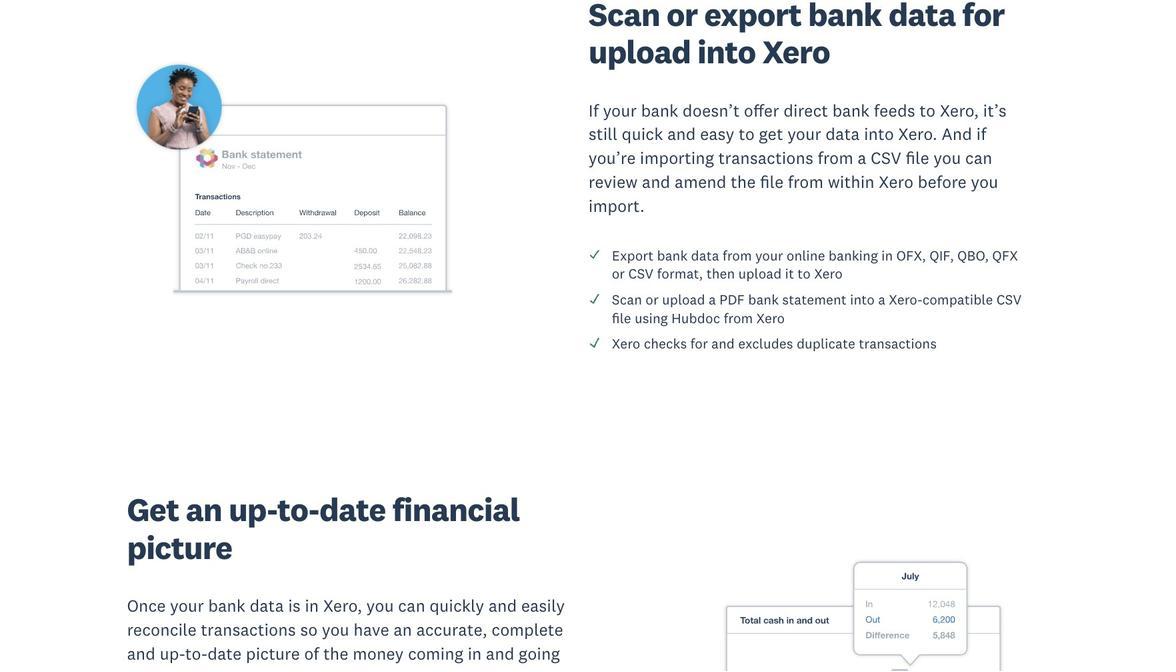 Task type: describe. For each thing, give the bounding box(es) containing it.
picture inside the get an up-to-date financial picture
[[127, 527, 232, 568]]

xero, inside 'once your bank data is in xero, you can quickly and easily reconcile transactions so you have an accurate, complete and up-to-date picture of the money coming in and going out.'
[[323, 596, 362, 617]]

and down hubdoc
[[712, 335, 735, 353]]

1 vertical spatial transactions
[[859, 335, 937, 353]]

transactions inside 'once your bank data is in xero, you can quickly and easily reconcile transactions so you have an accurate, complete and up-to-date picture of the money coming in and going out.'
[[201, 620, 296, 641]]

checks
[[644, 335, 687, 353]]

importing
[[640, 148, 714, 169]]

0 horizontal spatial in
[[305, 596, 319, 617]]

quick
[[622, 124, 663, 145]]

review
[[589, 172, 638, 193]]

csv inside the "if your bank doesn't offer direct bank feeds to xero, it's still quick and easy to get your data into xero. and if you're importing transactions from a csv file you can review and amend the file from within xero before you import."
[[871, 148, 902, 169]]

online
[[787, 247, 825, 265]]

an inside the get an up-to-date financial picture
[[186, 490, 222, 531]]

ofx,
[[897, 247, 926, 265]]

and up complete
[[489, 596, 517, 617]]

get an up-to-date financial picture
[[127, 490, 520, 568]]

financial
[[392, 490, 520, 531]]

easy
[[700, 124, 735, 145]]

up- inside the get an up-to-date financial picture
[[229, 490, 277, 531]]

you up before
[[934, 148, 961, 169]]

the inside 'once your bank data is in xero, you can quickly and easily reconcile transactions so you have an accurate, complete and up-to-date picture of the money coming in and going out.'
[[323, 644, 349, 665]]

bank inside 'once your bank data is in xero, you can quickly and easily reconcile transactions so you have an accurate, complete and up-to-date picture of the money coming in and going out.'
[[208, 596, 245, 617]]

it's
[[983, 100, 1007, 121]]

data inside 'once your bank data is in xero, you can quickly and easily reconcile transactions so you have an accurate, complete and up-to-date picture of the money coming in and going out.'
[[250, 596, 284, 617]]

scan for scan or upload a pdf bank statement into a xero-compatible csv file using hubdoc from xero
[[612, 291, 642, 309]]

export bank data from your online banking in ofx, qif, qbo, qfx or csv format, then upload it to xero
[[612, 247, 1018, 283]]

you up have
[[367, 596, 394, 617]]

is
[[288, 596, 301, 617]]

data inside the "if your bank doesn't offer direct bank feeds to xero, it's still quick and easy to get your data into xero. and if you're importing transactions from a csv file you can review and amend the file from within xero before you import."
[[826, 124, 860, 145]]

0 horizontal spatial a
[[709, 291, 716, 309]]

it
[[785, 265, 794, 283]]

xero checks for and excludes duplicate transactions
[[612, 335, 937, 353]]

so
[[300, 620, 318, 641]]

out.
[[127, 667, 157, 672]]

before
[[918, 172, 967, 193]]

from inside scan or upload a pdf bank statement into a xero-compatible csv file using hubdoc from xero
[[724, 309, 753, 327]]

date inside the get an up-to-date financial picture
[[320, 490, 386, 531]]

statement
[[783, 291, 847, 309]]

format,
[[657, 265, 703, 283]]

into for a
[[850, 291, 875, 309]]

scan or export bank data for upload into xero
[[589, 0, 1005, 72]]

in inside the export bank data from your online banking in ofx, qif, qbo, qfx or csv format, then upload it to xero
[[882, 247, 893, 265]]

bank inside the export bank data from your online banking in ofx, qif, qbo, qfx or csv format, then upload it to xero
[[657, 247, 688, 265]]

to- inside the get an up-to-date financial picture
[[277, 490, 320, 531]]

your right if
[[603, 100, 637, 121]]

date inside 'once your bank data is in xero, you can quickly and easily reconcile transactions so you have an accurate, complete and up-to-date picture of the money coming in and going out.'
[[208, 644, 242, 665]]

direct
[[784, 100, 828, 121]]

import.
[[589, 195, 645, 217]]

included image for xero checks for and excludes duplicate transactions
[[589, 337, 601, 349]]

xero inside scan or upload a pdf bank statement into a xero-compatible csv file using hubdoc from xero
[[757, 309, 785, 327]]

within
[[828, 172, 875, 193]]

bank inside scan or export bank data for upload into xero
[[808, 0, 882, 35]]

and
[[942, 124, 973, 145]]

xero inside the export bank data from your online banking in ofx, qif, qbo, qfx or csv format, then upload it to xero
[[814, 265, 843, 283]]

compatible
[[923, 291, 993, 309]]

you right "so"
[[322, 620, 349, 641]]

or inside the export bank data from your online banking in ofx, qif, qbo, qfx or csv format, then upload it to xero
[[612, 265, 625, 283]]

xero inside scan or export bank data for upload into xero
[[763, 32, 830, 72]]

have
[[354, 620, 389, 641]]

export
[[705, 0, 802, 35]]

data inside scan or export bank data for upload into xero
[[889, 0, 956, 35]]

if
[[977, 124, 987, 145]]

offer
[[744, 100, 780, 121]]



Task type: vqa. For each thing, say whether or not it's contained in the screenshot.
Details.
no



Task type: locate. For each thing, give the bounding box(es) containing it.
for
[[963, 0, 1005, 35], [691, 335, 708, 353]]

1 vertical spatial an
[[394, 620, 412, 641]]

get
[[127, 490, 179, 531]]

1 vertical spatial in
[[305, 596, 319, 617]]

1 vertical spatial or
[[612, 265, 625, 283]]

0 horizontal spatial or
[[612, 265, 625, 283]]

1 vertical spatial scan
[[612, 291, 642, 309]]

hubdoc
[[672, 309, 720, 327]]

up- inside 'once your bank data is in xero, you can quickly and easily reconcile transactions so you have an accurate, complete and up-to-date picture of the money coming in and going out.'
[[160, 644, 185, 665]]

1 horizontal spatial csv
[[871, 148, 902, 169]]

into left xero-
[[850, 291, 875, 309]]

csv down qfx
[[997, 291, 1022, 309]]

to left get
[[739, 124, 755, 145]]

your left online
[[756, 247, 783, 265]]

2 vertical spatial upload
[[662, 291, 705, 309]]

from up then
[[723, 247, 752, 265]]

pdf
[[720, 291, 745, 309]]

0 horizontal spatial date
[[208, 644, 242, 665]]

1 horizontal spatial date
[[320, 490, 386, 531]]

to inside the export bank data from your online banking in ofx, qif, qbo, qfx or csv format, then upload it to xero
[[798, 265, 811, 283]]

transactions down xero-
[[859, 335, 937, 353]]

2 horizontal spatial file
[[906, 148, 930, 169]]

export
[[612, 247, 654, 265]]

an right get
[[186, 490, 222, 531]]

can down if
[[966, 148, 993, 169]]

1 vertical spatial can
[[398, 596, 425, 617]]

to- inside 'once your bank data is in xero, you can quickly and easily reconcile transactions so you have an accurate, complete and up-to-date picture of the money coming in and going out.'
[[185, 644, 208, 665]]

can left quickly
[[398, 596, 425, 617]]

upload inside the export bank data from your online banking in ofx, qif, qbo, qfx or csv format, then upload it to xero
[[739, 265, 782, 283]]

from inside the export bank data from your online banking in ofx, qif, qbo, qfx or csv format, then upload it to xero
[[723, 247, 752, 265]]

xero, inside the "if your bank doesn't offer direct bank feeds to xero, it's still quick and easy to get your data into xero. and if you're importing transactions from a csv file you can review and amend the file from within xero before you import."
[[940, 100, 979, 121]]

xero
[[763, 32, 830, 72], [879, 172, 914, 193], [814, 265, 843, 283], [757, 309, 785, 327], [612, 335, 641, 353]]

xero right within
[[879, 172, 914, 193]]

in
[[882, 247, 893, 265], [305, 596, 319, 617], [468, 644, 482, 665]]

included image for scan or upload a pdf bank statement into a xero-compatible csv file using hubdoc from xero
[[589, 293, 601, 305]]

2 vertical spatial or
[[646, 291, 659, 309]]

qbo,
[[958, 247, 989, 265]]

csv inside the export bank data from your online banking in ofx, qif, qbo, qfx or csv format, then upload it to xero
[[629, 265, 654, 283]]

and
[[668, 124, 696, 145], [642, 172, 671, 193], [712, 335, 735, 353], [489, 596, 517, 617], [127, 644, 155, 665], [486, 644, 515, 665]]

qif,
[[930, 247, 954, 265]]

transactions down get
[[719, 148, 814, 169]]

1 vertical spatial date
[[208, 644, 242, 665]]

and down complete
[[486, 644, 515, 665]]

reconcile
[[127, 620, 197, 641]]

to up xero.
[[920, 100, 936, 121]]

included image
[[589, 293, 601, 305], [589, 337, 601, 349]]

1 vertical spatial xero,
[[323, 596, 362, 617]]

0 vertical spatial upload
[[589, 32, 691, 72]]

0 vertical spatial into
[[698, 32, 756, 72]]

a bar chart showing the cash in and out of a business each month displays in xero. image
[[681, 539, 1027, 672], [681, 539, 1027, 672]]

1 horizontal spatial a
[[858, 148, 867, 169]]

transactions inside the "if your bank doesn't offer direct bank feeds to xero, it's still quick and easy to get your data into xero. and if you're importing transactions from a csv file you can review and amend the file from within xero before you import."
[[719, 148, 814, 169]]

easily
[[521, 596, 565, 617]]

2 horizontal spatial csv
[[997, 291, 1022, 309]]

a left pdf
[[709, 291, 716, 309]]

and up out.
[[127, 644, 155, 665]]

scan inside scan or export bank data for upload into xero
[[589, 0, 660, 35]]

0 horizontal spatial csv
[[629, 265, 654, 283]]

bank inside scan or upload a pdf bank statement into a xero-compatible csv file using hubdoc from xero
[[749, 291, 779, 309]]

xero-
[[889, 291, 923, 309]]

into inside scan or upload a pdf bank statement into a xero-compatible csv file using hubdoc from xero
[[850, 291, 875, 309]]

csv
[[871, 148, 902, 169], [629, 265, 654, 283], [997, 291, 1022, 309]]

get
[[759, 124, 783, 145]]

xero up direct
[[763, 32, 830, 72]]

from
[[818, 148, 854, 169], [788, 172, 824, 193], [723, 247, 752, 265], [724, 309, 753, 327]]

1 vertical spatial file
[[760, 172, 784, 193]]

going
[[519, 644, 560, 665]]

using
[[635, 309, 668, 327]]

data inside the export bank data from your online banking in ofx, qif, qbo, qfx or csv format, then upload it to xero
[[691, 247, 719, 265]]

can inside the "if your bank doesn't offer direct bank feeds to xero, it's still quick and easy to get your data into xero. and if you're importing transactions from a csv file you can review and amend the file from within xero before you import."
[[966, 148, 993, 169]]

0 horizontal spatial to-
[[185, 644, 208, 665]]

0 horizontal spatial picture
[[127, 527, 232, 568]]

if your bank doesn't offer direct bank feeds to xero, it's still quick and easy to get your data into xero. and if you're importing transactions from a csv file you can review and amend the file from within xero before you import.
[[589, 100, 1007, 217]]

xero down online
[[814, 265, 843, 283]]

2 horizontal spatial a
[[878, 291, 886, 309]]

2 vertical spatial csv
[[997, 291, 1022, 309]]

scan inside scan or upload a pdf bank statement into a xero-compatible csv file using hubdoc from xero
[[612, 291, 642, 309]]

0 vertical spatial picture
[[127, 527, 232, 568]]

xero up xero checks for and excludes duplicate transactions
[[757, 309, 785, 327]]

2 vertical spatial transactions
[[201, 620, 296, 641]]

once your bank data is in xero, you can quickly and easily reconcile transactions so you have an accurate, complete and up-to-date picture of the money coming in and going out.
[[127, 596, 565, 672]]

feeds
[[874, 100, 916, 121]]

0 horizontal spatial can
[[398, 596, 425, 617]]

2 vertical spatial into
[[850, 291, 875, 309]]

0 vertical spatial xero,
[[940, 100, 979, 121]]

excludes
[[738, 335, 793, 353]]

duplicate
[[797, 335, 856, 353]]

up-
[[229, 490, 277, 531], [160, 644, 185, 665]]

2 vertical spatial to
[[798, 265, 811, 283]]

your down direct
[[788, 124, 822, 145]]

xero, up have
[[323, 596, 362, 617]]

can
[[966, 148, 993, 169], [398, 596, 425, 617]]

file
[[906, 148, 930, 169], [760, 172, 784, 193], [612, 309, 631, 327]]

1 horizontal spatial can
[[966, 148, 993, 169]]

0 horizontal spatial up-
[[160, 644, 185, 665]]

a left xero-
[[878, 291, 886, 309]]

the inside the "if your bank doesn't offer direct bank feeds to xero, it's still quick and easy to get your data into xero. and if you're importing transactions from a csv file you can review and amend the file from within xero before you import."
[[731, 172, 756, 193]]

your inside 'once your bank data is in xero, you can quickly and easily reconcile transactions so you have an accurate, complete and up-to-date picture of the money coming in and going out.'
[[170, 596, 204, 617]]

upload
[[589, 32, 691, 72], [739, 265, 782, 283], [662, 291, 705, 309]]

in left 'ofx,'
[[882, 247, 893, 265]]

your
[[603, 100, 637, 121], [788, 124, 822, 145], [756, 247, 783, 265], [170, 596, 204, 617]]

amend
[[675, 172, 727, 193]]

a business owners downloads a bank statement ready for the transactions to be imported into xero. image
[[127, 5, 473, 352], [127, 5, 473, 352]]

1 horizontal spatial to-
[[277, 490, 320, 531]]

0 vertical spatial can
[[966, 148, 993, 169]]

0 vertical spatial or
[[667, 0, 698, 35]]

1 vertical spatial included image
[[589, 337, 601, 349]]

scan or upload a pdf bank statement into a xero-compatible csv file using hubdoc from xero
[[612, 291, 1022, 327]]

1 included image from the top
[[589, 293, 601, 305]]

2 horizontal spatial or
[[667, 0, 698, 35]]

1 vertical spatial to
[[739, 124, 755, 145]]

or for upload
[[646, 291, 659, 309]]

coming
[[408, 644, 464, 665]]

1 horizontal spatial to
[[798, 265, 811, 283]]

for inside scan or export bank data for upload into xero
[[963, 0, 1005, 35]]

into for xero
[[698, 32, 756, 72]]

0 vertical spatial to
[[920, 100, 936, 121]]

0 vertical spatial included image
[[589, 293, 601, 305]]

upload inside scan or upload a pdf bank statement into a xero-compatible csv file using hubdoc from xero
[[662, 291, 705, 309]]

to-
[[277, 490, 320, 531], [185, 644, 208, 665]]

or inside scan or upload a pdf bank statement into a xero-compatible csv file using hubdoc from xero
[[646, 291, 659, 309]]

can inside 'once your bank data is in xero, you can quickly and easily reconcile transactions so you have an accurate, complete and up-to-date picture of the money coming in and going out.'
[[398, 596, 425, 617]]

if
[[589, 100, 599, 121]]

into down feeds at the top right of page
[[864, 124, 894, 145]]

xero inside the "if your bank doesn't offer direct bank feeds to xero, it's still quick and easy to get your data into xero. and if you're importing transactions from a csv file you can review and amend the file from within xero before you import."
[[879, 172, 914, 193]]

once
[[127, 596, 166, 617]]

the right of
[[323, 644, 349, 665]]

an
[[186, 490, 222, 531], [394, 620, 412, 641]]

xero,
[[940, 100, 979, 121], [323, 596, 362, 617]]

quickly
[[430, 596, 484, 617]]

xero, up and
[[940, 100, 979, 121]]

0 horizontal spatial an
[[186, 490, 222, 531]]

0 vertical spatial csv
[[871, 148, 902, 169]]

you
[[934, 148, 961, 169], [971, 172, 999, 193], [367, 596, 394, 617], [322, 620, 349, 641]]

1 horizontal spatial transactions
[[719, 148, 814, 169]]

1 horizontal spatial for
[[963, 0, 1005, 35]]

included image
[[589, 249, 601, 261]]

1 vertical spatial upload
[[739, 265, 782, 283]]

upload inside scan or export bank data for upload into xero
[[589, 32, 691, 72]]

0 vertical spatial an
[[186, 490, 222, 531]]

1 vertical spatial the
[[323, 644, 349, 665]]

1 vertical spatial csv
[[629, 265, 654, 283]]

0 horizontal spatial for
[[691, 335, 708, 353]]

1 horizontal spatial file
[[760, 172, 784, 193]]

1 vertical spatial picture
[[246, 644, 300, 665]]

0 vertical spatial transactions
[[719, 148, 814, 169]]

of
[[304, 644, 319, 665]]

0 horizontal spatial xero,
[[323, 596, 362, 617]]

0 horizontal spatial file
[[612, 309, 631, 327]]

1 vertical spatial for
[[691, 335, 708, 353]]

0 vertical spatial date
[[320, 490, 386, 531]]

banking
[[829, 247, 878, 265]]

you right before
[[971, 172, 999, 193]]

in down accurate,
[[468, 644, 482, 665]]

1 horizontal spatial up-
[[229, 490, 277, 531]]

from left within
[[788, 172, 824, 193]]

1 vertical spatial up-
[[160, 644, 185, 665]]

0 horizontal spatial to
[[739, 124, 755, 145]]

transactions down is
[[201, 620, 296, 641]]

into inside scan or export bank data for upload into xero
[[698, 32, 756, 72]]

or
[[667, 0, 698, 35], [612, 265, 625, 283], [646, 291, 659, 309]]

0 horizontal spatial the
[[323, 644, 349, 665]]

into up doesn't
[[698, 32, 756, 72]]

picture
[[127, 527, 232, 568], [246, 644, 300, 665]]

file down xero.
[[906, 148, 930, 169]]

and down importing
[[642, 172, 671, 193]]

qfx
[[993, 247, 1018, 265]]

date
[[320, 490, 386, 531], [208, 644, 242, 665]]

the
[[731, 172, 756, 193], [323, 644, 349, 665]]

file inside scan or upload a pdf bank statement into a xero-compatible csv file using hubdoc from xero
[[612, 309, 631, 327]]

transactions
[[719, 148, 814, 169], [859, 335, 937, 353], [201, 620, 296, 641]]

0 vertical spatial up-
[[229, 490, 277, 531]]

money
[[353, 644, 404, 665]]

a up within
[[858, 148, 867, 169]]

your up "reconcile"
[[170, 596, 204, 617]]

an inside 'once your bank data is in xero, you can quickly and easily reconcile transactions so you have an accurate, complete and up-to-date picture of the money coming in and going out.'
[[394, 620, 412, 641]]

csv inside scan or upload a pdf bank statement into a xero-compatible csv file using hubdoc from xero
[[997, 291, 1022, 309]]

1 horizontal spatial or
[[646, 291, 659, 309]]

2 horizontal spatial transactions
[[859, 335, 937, 353]]

the right amend
[[731, 172, 756, 193]]

1 horizontal spatial picture
[[246, 644, 300, 665]]

picture inside 'once your bank data is in xero, you can quickly and easily reconcile transactions so you have an accurate, complete and up-to-date picture of the money coming in and going out.'
[[246, 644, 300, 665]]

xero down using
[[612, 335, 641, 353]]

csv down export
[[629, 265, 654, 283]]

2 horizontal spatial to
[[920, 100, 936, 121]]

0 vertical spatial the
[[731, 172, 756, 193]]

or inside scan or export bank data for upload into xero
[[667, 0, 698, 35]]

from up within
[[818, 148, 854, 169]]

and up importing
[[668, 124, 696, 145]]

csv down xero.
[[871, 148, 902, 169]]

0 vertical spatial scan
[[589, 0, 660, 35]]

scan for scan or export bank data for upload into xero
[[589, 0, 660, 35]]

1 horizontal spatial in
[[468, 644, 482, 665]]

to right it
[[798, 265, 811, 283]]

doesn't
[[683, 100, 740, 121]]

xero.
[[899, 124, 938, 145]]

0 vertical spatial for
[[963, 0, 1005, 35]]

to
[[920, 100, 936, 121], [739, 124, 755, 145], [798, 265, 811, 283]]

accurate,
[[416, 620, 488, 641]]

file down get
[[760, 172, 784, 193]]

0 horizontal spatial transactions
[[201, 620, 296, 641]]

in right is
[[305, 596, 319, 617]]

still
[[589, 124, 618, 145]]

a
[[858, 148, 867, 169], [709, 291, 716, 309], [878, 291, 886, 309]]

0 vertical spatial file
[[906, 148, 930, 169]]

or for export
[[667, 0, 698, 35]]

2 included image from the top
[[589, 337, 601, 349]]

1 horizontal spatial xero,
[[940, 100, 979, 121]]

1 horizontal spatial the
[[731, 172, 756, 193]]

0 vertical spatial in
[[882, 247, 893, 265]]

1 vertical spatial into
[[864, 124, 894, 145]]

1 vertical spatial to-
[[185, 644, 208, 665]]

from down pdf
[[724, 309, 753, 327]]

data
[[889, 0, 956, 35], [826, 124, 860, 145], [691, 247, 719, 265], [250, 596, 284, 617]]

2 vertical spatial file
[[612, 309, 631, 327]]

into
[[698, 32, 756, 72], [864, 124, 894, 145], [850, 291, 875, 309]]

an right have
[[394, 620, 412, 641]]

you're
[[589, 148, 636, 169]]

2 vertical spatial in
[[468, 644, 482, 665]]

bank
[[808, 0, 882, 35], [641, 100, 679, 121], [833, 100, 870, 121], [657, 247, 688, 265], [749, 291, 779, 309], [208, 596, 245, 617]]

scan
[[589, 0, 660, 35], [612, 291, 642, 309]]

1 horizontal spatial an
[[394, 620, 412, 641]]

your inside the export bank data from your online banking in ofx, qif, qbo, qfx or csv format, then upload it to xero
[[756, 247, 783, 265]]

a inside the "if your bank doesn't offer direct bank feeds to xero, it's still quick and easy to get your data into xero. and if you're importing transactions from a csv file you can review and amend the file from within xero before you import."
[[858, 148, 867, 169]]

then
[[707, 265, 735, 283]]

file left using
[[612, 309, 631, 327]]

complete
[[492, 620, 563, 641]]

0 vertical spatial to-
[[277, 490, 320, 531]]

2 horizontal spatial in
[[882, 247, 893, 265]]

into inside the "if your bank doesn't offer direct bank feeds to xero, it's still quick and easy to get your data into xero. and if you're importing transactions from a csv file you can review and amend the file from within xero before you import."
[[864, 124, 894, 145]]



